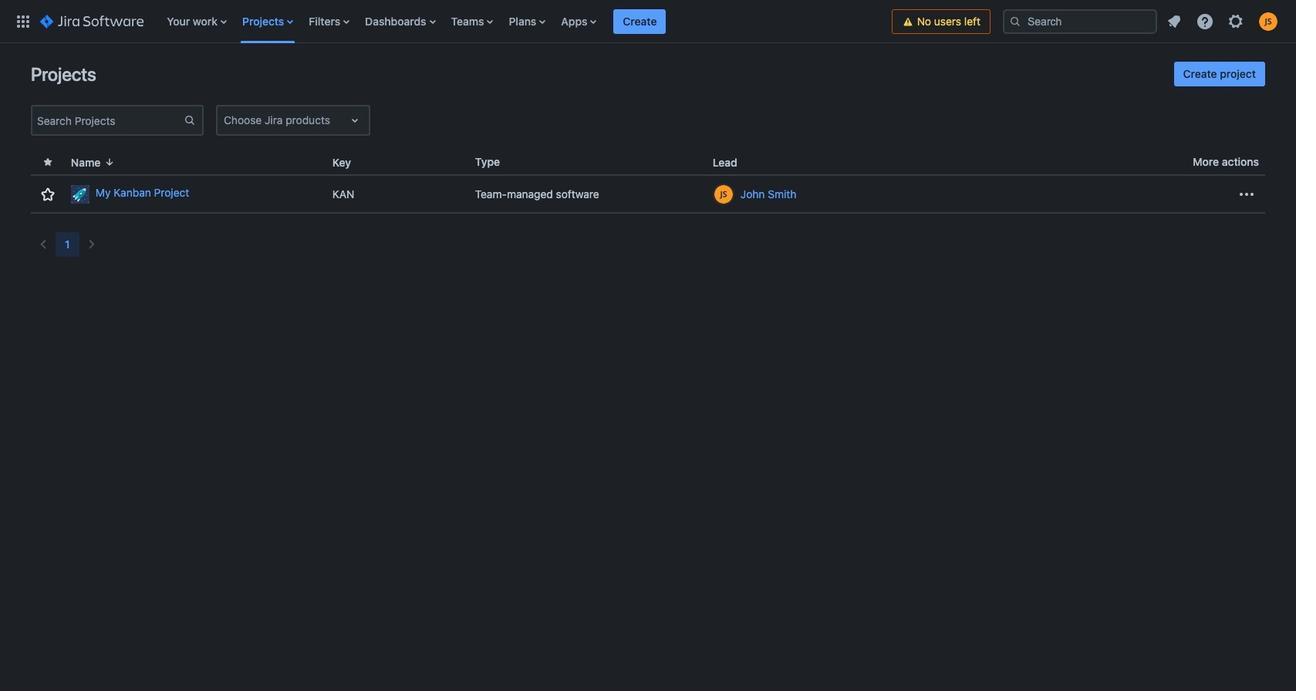 Task type: locate. For each thing, give the bounding box(es) containing it.
list item
[[614, 0, 667, 43]]

banner
[[0, 0, 1297, 43]]

1 horizontal spatial list
[[1161, 7, 1288, 35]]

help image
[[1196, 12, 1215, 30]]

Choose Jira products text field
[[224, 113, 227, 128]]

list
[[159, 0, 892, 43], [1161, 7, 1288, 35]]

0 horizontal spatial list
[[159, 0, 892, 43]]

your profile and settings image
[[1260, 12, 1278, 30]]

group
[[1175, 62, 1266, 86]]

jira software image
[[40, 12, 144, 30], [40, 12, 144, 30]]

None search field
[[1004, 9, 1158, 34]]

previous image
[[34, 235, 52, 254]]

star my kanban project image
[[39, 185, 57, 203]]

next image
[[82, 235, 101, 254]]

more image
[[1238, 185, 1257, 203]]

Search Projects text field
[[32, 110, 184, 131]]



Task type: describe. For each thing, give the bounding box(es) containing it.
search image
[[1010, 15, 1022, 27]]

Search field
[[1004, 9, 1158, 34]]

primary element
[[9, 0, 892, 43]]

open image
[[346, 111, 364, 130]]

notifications image
[[1166, 12, 1184, 30]]

settings image
[[1227, 12, 1246, 30]]

appswitcher icon image
[[14, 12, 32, 30]]



Task type: vqa. For each thing, say whether or not it's contained in the screenshot.
Overview LINK
no



